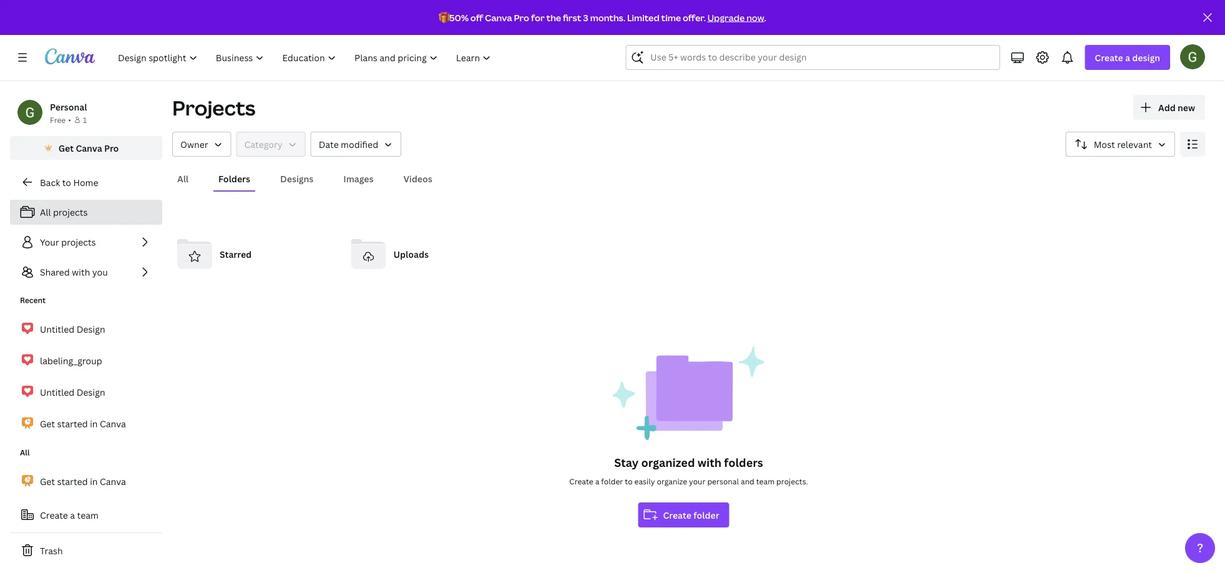 Task type: describe. For each thing, give the bounding box(es) containing it.
gary orlando image
[[1181, 44, 1206, 69]]

stay
[[614, 455, 639, 470]]

recent
[[20, 295, 46, 305]]

2 get started in canva from the top
[[40, 476, 126, 487]]

team inside stay organized with folders create a folder to easily organize your personal and team projects.
[[756, 476, 775, 486]]

home
[[73, 176, 98, 188]]

.
[[765, 12, 767, 23]]

1
[[83, 115, 87, 125]]

create a team
[[40, 509, 99, 521]]

create folder
[[663, 509, 720, 521]]

your projects
[[40, 236, 96, 248]]

your projects link
[[10, 230, 162, 255]]

projects for your projects
[[61, 236, 96, 248]]

starred
[[220, 248, 252, 260]]

get canva pro button
[[10, 136, 162, 160]]

Sort by button
[[1066, 132, 1176, 157]]

months.
[[590, 12, 626, 23]]

new
[[1178, 101, 1196, 113]]

get canva pro
[[58, 142, 119, 154]]

your
[[689, 476, 706, 486]]

all for all button
[[177, 173, 189, 184]]

images button
[[339, 167, 379, 190]]

your
[[40, 236, 59, 248]]

owner
[[180, 138, 208, 150]]

back to home link
[[10, 170, 162, 195]]

create a design
[[1095, 52, 1161, 63]]

free •
[[50, 115, 71, 125]]

0 vertical spatial pro
[[514, 12, 529, 23]]

shared with you
[[40, 266, 108, 278]]

offer.
[[683, 12, 706, 23]]

with inside stay organized with folders create a folder to easily organize your personal and team projects.
[[698, 455, 722, 470]]

top level navigation element
[[110, 45, 502, 70]]

2 vertical spatial get
[[40, 476, 55, 487]]

back
[[40, 176, 60, 188]]

create a team button
[[10, 503, 162, 528]]

in for 2nd get started in canva link from the top
[[90, 476, 98, 487]]

add new
[[1159, 101, 1196, 113]]

create for create a design
[[1095, 52, 1124, 63]]

•
[[68, 115, 71, 125]]

with inside list
[[72, 266, 90, 278]]

all projects link
[[10, 200, 162, 225]]

2 get started in canva link from the top
[[10, 468, 162, 495]]

🎁
[[439, 12, 448, 23]]

easily
[[635, 476, 655, 486]]

off
[[471, 12, 483, 23]]

most
[[1094, 138, 1115, 150]]

you
[[92, 266, 108, 278]]

relevant
[[1118, 138, 1152, 150]]

2 untitled design from the top
[[40, 386, 105, 398]]

limited
[[627, 12, 660, 23]]

in for 2nd get started in canva link from the bottom of the page
[[90, 418, 98, 430]]

to inside stay organized with folders create a folder to easily organize your personal and team projects.
[[625, 476, 633, 486]]

projects.
[[777, 476, 808, 486]]

labeling_group
[[40, 355, 102, 367]]

a for team
[[70, 509, 75, 521]]

the
[[547, 12, 561, 23]]

projects for all projects
[[53, 206, 88, 218]]

get inside button
[[58, 142, 74, 154]]

most relevant
[[1094, 138, 1152, 150]]

shared
[[40, 266, 70, 278]]

get inside list
[[40, 418, 55, 430]]

3
[[583, 12, 589, 23]]

a for design
[[1126, 52, 1131, 63]]

designs button
[[275, 167, 319, 190]]

organized
[[641, 455, 695, 470]]

1 untitled design from the top
[[40, 323, 105, 335]]

starred link
[[172, 232, 336, 277]]



Task type: locate. For each thing, give the bounding box(es) containing it.
to left easily
[[625, 476, 633, 486]]

2 design from the top
[[77, 386, 105, 398]]

create inside "button"
[[40, 509, 68, 521]]

1 vertical spatial projects
[[61, 236, 96, 248]]

1 horizontal spatial pro
[[514, 12, 529, 23]]

1 horizontal spatial to
[[625, 476, 633, 486]]

1 untitled design link from the top
[[10, 316, 162, 342]]

projects right your
[[61, 236, 96, 248]]

0 vertical spatial untitled design link
[[10, 316, 162, 342]]

Date modified button
[[311, 132, 402, 157]]

1 get started in canva link from the top
[[10, 410, 162, 437]]

all projects
[[40, 206, 88, 218]]

create inside stay organized with folders create a folder to easily organize your personal and team projects.
[[570, 476, 594, 486]]

untitled design link
[[10, 316, 162, 342], [10, 379, 162, 405]]

folders
[[219, 173, 250, 184]]

0 horizontal spatial team
[[77, 509, 99, 521]]

0 vertical spatial untitled design
[[40, 323, 105, 335]]

folder down stay
[[601, 476, 623, 486]]

all inside all button
[[177, 173, 189, 184]]

Category button
[[236, 132, 306, 157]]

design
[[1133, 52, 1161, 63]]

folder
[[601, 476, 623, 486], [694, 509, 720, 521]]

upgrade
[[708, 12, 745, 23]]

1 list from the top
[[10, 200, 162, 285]]

2 vertical spatial all
[[20, 447, 30, 458]]

1 horizontal spatial all
[[40, 206, 51, 218]]

category
[[244, 138, 283, 150]]

1 started from the top
[[57, 418, 88, 430]]

started for 2nd get started in canva link from the bottom of the page
[[57, 418, 88, 430]]

1 vertical spatial in
[[90, 476, 98, 487]]

and
[[741, 476, 755, 486]]

canva
[[485, 12, 512, 23], [76, 142, 102, 154], [100, 418, 126, 430], [100, 476, 126, 487]]

2 horizontal spatial all
[[177, 173, 189, 184]]

list
[[10, 200, 162, 285], [10, 316, 162, 437]]

1 vertical spatial a
[[595, 476, 600, 486]]

first
[[563, 12, 582, 23]]

untitled down labeling_group
[[40, 386, 74, 398]]

0 vertical spatial design
[[77, 323, 105, 335]]

folders
[[724, 455, 763, 470]]

canva inside button
[[76, 142, 102, 154]]

0 vertical spatial in
[[90, 418, 98, 430]]

0 horizontal spatial pro
[[104, 142, 119, 154]]

0 horizontal spatial a
[[70, 509, 75, 521]]

a up trash link
[[70, 509, 75, 521]]

1 in from the top
[[90, 418, 98, 430]]

team right and at the right bottom of the page
[[756, 476, 775, 486]]

untitled
[[40, 323, 74, 335], [40, 386, 74, 398]]

upgrade now button
[[708, 12, 765, 23]]

1 vertical spatial design
[[77, 386, 105, 398]]

videos
[[404, 173, 432, 184]]

create for create a team
[[40, 509, 68, 521]]

0 vertical spatial started
[[57, 418, 88, 430]]

projects
[[53, 206, 88, 218], [61, 236, 96, 248]]

0 vertical spatial team
[[756, 476, 775, 486]]

pro inside button
[[104, 142, 119, 154]]

with left you
[[72, 266, 90, 278]]

back to home
[[40, 176, 98, 188]]

0 vertical spatial projects
[[53, 206, 88, 218]]

1 untitled from the top
[[40, 323, 74, 335]]

designs
[[280, 173, 314, 184]]

2 started from the top
[[57, 476, 88, 487]]

0 vertical spatial a
[[1126, 52, 1131, 63]]

🎁 50% off canva pro for the first 3 months. limited time offer. upgrade now .
[[439, 12, 767, 23]]

get started in canva link
[[10, 410, 162, 437], [10, 468, 162, 495]]

0 vertical spatial to
[[62, 176, 71, 188]]

trash
[[40, 545, 63, 557]]

1 horizontal spatial with
[[698, 455, 722, 470]]

1 vertical spatial all
[[40, 206, 51, 218]]

2 horizontal spatial a
[[1126, 52, 1131, 63]]

all button
[[172, 167, 194, 190]]

1 vertical spatial get started in canva link
[[10, 468, 162, 495]]

0 vertical spatial with
[[72, 266, 90, 278]]

1 vertical spatial get
[[40, 418, 55, 430]]

create folder button
[[638, 503, 730, 528]]

create a design button
[[1085, 45, 1171, 70]]

all for all projects
[[40, 206, 51, 218]]

folder inside button
[[694, 509, 720, 521]]

projects
[[172, 94, 256, 121]]

1 vertical spatial pro
[[104, 142, 119, 154]]

1 vertical spatial started
[[57, 476, 88, 487]]

a left "design"
[[1126, 52, 1131, 63]]

folders button
[[214, 167, 255, 190]]

stay organized with folders create a folder to easily organize your personal and team projects.
[[570, 455, 808, 486]]

1 horizontal spatial team
[[756, 476, 775, 486]]

1 horizontal spatial a
[[595, 476, 600, 486]]

all
[[177, 173, 189, 184], [40, 206, 51, 218], [20, 447, 30, 458]]

uploads
[[394, 248, 429, 260]]

2 in from the top
[[90, 476, 98, 487]]

with up 'your'
[[698, 455, 722, 470]]

untitled design down labeling_group
[[40, 386, 105, 398]]

labeling_group link
[[10, 347, 162, 374]]

a left easily
[[595, 476, 600, 486]]

add
[[1159, 101, 1176, 113]]

free
[[50, 115, 66, 125]]

create
[[1095, 52, 1124, 63], [570, 476, 594, 486], [40, 509, 68, 521], [663, 509, 692, 521]]

team inside "button"
[[77, 509, 99, 521]]

a inside dropdown button
[[1126, 52, 1131, 63]]

2 list from the top
[[10, 316, 162, 437]]

started inside list
[[57, 418, 88, 430]]

0 horizontal spatial all
[[20, 447, 30, 458]]

0 vertical spatial get
[[58, 142, 74, 154]]

pro left for
[[514, 12, 529, 23]]

modified
[[341, 138, 378, 150]]

0 horizontal spatial folder
[[601, 476, 623, 486]]

0 horizontal spatial to
[[62, 176, 71, 188]]

trash link
[[10, 538, 162, 563]]

Owner button
[[172, 132, 231, 157]]

add new button
[[1134, 95, 1206, 120]]

started
[[57, 418, 88, 430], [57, 476, 88, 487]]

in
[[90, 418, 98, 430], [90, 476, 98, 487]]

videos button
[[399, 167, 437, 190]]

1 vertical spatial with
[[698, 455, 722, 470]]

team up trash link
[[77, 509, 99, 521]]

1 vertical spatial get started in canva
[[40, 476, 126, 487]]

folder down 'your'
[[694, 509, 720, 521]]

0 horizontal spatial with
[[72, 266, 90, 278]]

design down the labeling_group link
[[77, 386, 105, 398]]

list containing all projects
[[10, 200, 162, 285]]

1 get started in canva from the top
[[40, 418, 126, 430]]

2 vertical spatial a
[[70, 509, 75, 521]]

0 vertical spatial folder
[[601, 476, 623, 486]]

time
[[661, 12, 681, 23]]

0 vertical spatial get started in canva
[[40, 418, 126, 430]]

2 untitled design link from the top
[[10, 379, 162, 405]]

with
[[72, 266, 90, 278], [698, 455, 722, 470]]

get
[[58, 142, 74, 154], [40, 418, 55, 430], [40, 476, 55, 487]]

untitled design
[[40, 323, 105, 335], [40, 386, 105, 398]]

2 untitled from the top
[[40, 386, 74, 398]]

personal
[[708, 476, 739, 486]]

date modified
[[319, 138, 378, 150]]

pro up back to home link
[[104, 142, 119, 154]]

shared with you link
[[10, 260, 162, 285]]

for
[[531, 12, 545, 23]]

None search field
[[626, 45, 1000, 70]]

a inside stay organized with folders create a folder to easily organize your personal and team projects.
[[595, 476, 600, 486]]

folder inside stay organized with folders create a folder to easily organize your personal and team projects.
[[601, 476, 623, 486]]

team
[[756, 476, 775, 486], [77, 509, 99, 521]]

to
[[62, 176, 71, 188], [625, 476, 633, 486]]

1 vertical spatial untitled
[[40, 386, 74, 398]]

Search search field
[[651, 46, 975, 69]]

1 vertical spatial team
[[77, 509, 99, 521]]

untitled design up labeling_group
[[40, 323, 105, 335]]

0 vertical spatial list
[[10, 200, 162, 285]]

untitled design link down the labeling_group link
[[10, 379, 162, 405]]

1 design from the top
[[77, 323, 105, 335]]

pro
[[514, 12, 529, 23], [104, 142, 119, 154]]

uploads link
[[346, 232, 510, 277]]

now
[[747, 12, 765, 23]]

a
[[1126, 52, 1131, 63], [595, 476, 600, 486], [70, 509, 75, 521]]

started for 2nd get started in canva link from the top
[[57, 476, 88, 487]]

0 vertical spatial get started in canva link
[[10, 410, 162, 437]]

1 vertical spatial untitled design
[[40, 386, 105, 398]]

design up the labeling_group link
[[77, 323, 105, 335]]

in inside list
[[90, 418, 98, 430]]

0 vertical spatial untitled
[[40, 323, 74, 335]]

a inside "button"
[[70, 509, 75, 521]]

images
[[344, 173, 374, 184]]

get started in canva
[[40, 418, 126, 430], [40, 476, 126, 487]]

create for create folder
[[663, 509, 692, 521]]

create inside button
[[663, 509, 692, 521]]

projects down back to home
[[53, 206, 88, 218]]

untitled up labeling_group
[[40, 323, 74, 335]]

date
[[319, 138, 339, 150]]

personal
[[50, 101, 87, 113]]

organize
[[657, 476, 687, 486]]

1 vertical spatial list
[[10, 316, 162, 437]]

1 vertical spatial to
[[625, 476, 633, 486]]

1 horizontal spatial folder
[[694, 509, 720, 521]]

untitled design link up the labeling_group link
[[10, 316, 162, 342]]

0 vertical spatial all
[[177, 173, 189, 184]]

to right back
[[62, 176, 71, 188]]

1 vertical spatial untitled design link
[[10, 379, 162, 405]]

all inside all projects link
[[40, 206, 51, 218]]

list containing untitled design
[[10, 316, 162, 437]]

50%
[[449, 12, 469, 23]]

create inside dropdown button
[[1095, 52, 1124, 63]]

1 vertical spatial folder
[[694, 509, 720, 521]]



Task type: vqa. For each thing, say whether or not it's contained in the screenshot.
Fun to the bottom
no



